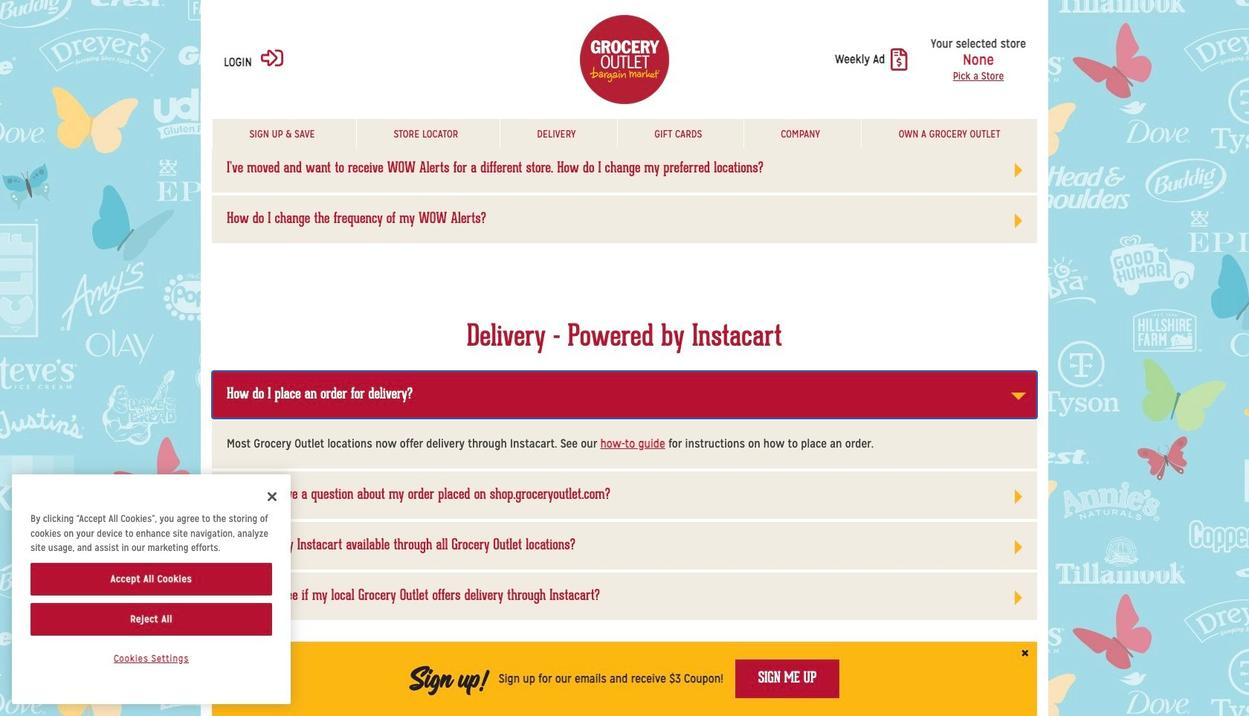 Task type: locate. For each thing, give the bounding box(es) containing it.
grocery outlet image
[[580, 15, 669, 104]]

navigation
[[212, 119, 1038, 149]]

file invoice dollar image
[[891, 48, 908, 71]]



Task type: describe. For each thing, give the bounding box(es) containing it.
sign in alt image
[[261, 47, 283, 69]]



Task type: vqa. For each thing, say whether or not it's contained in the screenshot.
the clock icon
no



